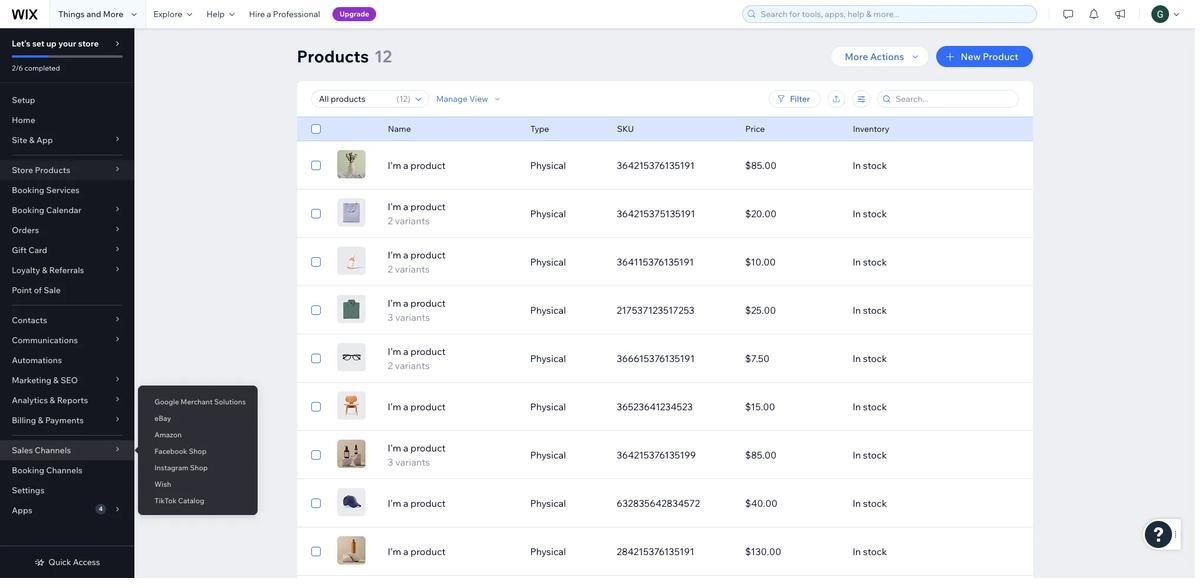 Task type: vqa. For each thing, say whether or not it's contained in the screenshot.


Task type: describe. For each thing, give the bounding box(es) containing it.
& for billing
[[38, 416, 43, 426]]

in stock link for 366615376135191
[[846, 345, 974, 373]]

services
[[46, 185, 80, 196]]

stock for 364215375135191
[[863, 208, 887, 220]]

tiktok
[[154, 497, 177, 506]]

physical link for 366615376135191
[[523, 345, 610, 373]]

help button
[[199, 0, 242, 28]]

in stock for 217537123517253
[[853, 305, 887, 317]]

in stock link for 217537123517253
[[846, 297, 974, 325]]

quick
[[49, 558, 71, 568]]

36523641234523
[[617, 402, 693, 413]]

things and more
[[58, 9, 123, 19]]

merchant
[[181, 398, 213, 407]]

physical link for 364215375135191
[[523, 200, 610, 228]]

and
[[87, 9, 101, 19]]

booking for booking channels
[[12, 466, 44, 476]]

gift card
[[12, 245, 47, 256]]

referrals
[[49, 265, 84, 276]]

marketing
[[12, 376, 51, 386]]

in stock link for 364115376135191
[[846, 248, 974, 277]]

(
[[396, 94, 399, 104]]

6 product from the top
[[411, 402, 446, 413]]

explore
[[153, 9, 182, 19]]

stock for 364215376135199
[[863, 450, 887, 462]]

amazon link
[[138, 426, 258, 446]]

new product button
[[936, 46, 1033, 67]]

let's set up your store
[[12, 38, 99, 49]]

i'm a product 2 variants for 364115376135191
[[388, 249, 446, 275]]

settings
[[12, 486, 44, 496]]

i'm a product for 284215376135191
[[388, 547, 446, 558]]

in stock for 364115376135191
[[853, 256, 887, 268]]

google
[[154, 398, 179, 407]]

$10.00
[[745, 256, 776, 268]]

a inside "link"
[[267, 9, 271, 19]]

sku
[[617, 124, 634, 134]]

upgrade
[[340, 9, 369, 18]]

sales channels button
[[0, 441, 134, 461]]

i'm a product 3 variants for 217537123517253
[[388, 298, 446, 324]]

284215376135191
[[617, 547, 694, 558]]

physical link for 632835642834572
[[523, 490, 610, 518]]

access
[[73, 558, 100, 568]]

physical link for 364115376135191
[[523, 248, 610, 277]]

loyalty
[[12, 265, 40, 276]]

i'm a product link for 284215376135191
[[381, 545, 523, 560]]

of
[[34, 285, 42, 296]]

new product
[[961, 51, 1019, 62]]

217537123517253
[[617, 305, 694, 317]]

filter button
[[769, 90, 820, 108]]

2 i'm from the top
[[388, 201, 401, 213]]

$130.00 link
[[738, 538, 846, 567]]

physical for 364215375135191
[[530, 208, 566, 220]]

1 i'm from the top
[[388, 160, 401, 172]]

in stock for 364215375135191
[[853, 208, 887, 220]]

284215376135191 link
[[610, 538, 738, 567]]

in stock for 366615376135191
[[853, 353, 887, 365]]

quick access
[[49, 558, 100, 568]]

$85.00 link for 364215376135199
[[738, 442, 846, 470]]

0 vertical spatial more
[[103, 9, 123, 19]]

i'm a product for 36523641234523
[[388, 402, 446, 413]]

more actions
[[845, 51, 904, 62]]

view
[[469, 94, 488, 104]]

4 i'm from the top
[[388, 298, 401, 310]]

in stock link for 284215376135191
[[846, 538, 974, 567]]

2/6 completed
[[12, 64, 60, 73]]

$20.00
[[745, 208, 777, 220]]

instagram
[[154, 464, 188, 473]]

completed
[[25, 64, 60, 73]]

in for 364215375135191
[[853, 208, 861, 220]]

hire a professional
[[249, 9, 320, 19]]

366615376135191 link
[[610, 345, 738, 373]]

stock for 284215376135191
[[863, 547, 887, 558]]

set
[[32, 38, 44, 49]]

more inside popup button
[[845, 51, 868, 62]]

let's
[[12, 38, 30, 49]]

variants for 364215375135191
[[395, 215, 430, 227]]

name
[[388, 124, 411, 134]]

booking calendar button
[[0, 200, 134, 221]]

booking for booking services
[[12, 185, 44, 196]]

automations link
[[0, 351, 134, 371]]

analytics & reports
[[12, 396, 88, 406]]

9 i'm from the top
[[388, 547, 401, 558]]

solutions
[[214, 398, 246, 407]]

physical for 366615376135191
[[530, 353, 566, 365]]

wish
[[154, 481, 171, 489]]

9 product from the top
[[411, 547, 446, 558]]

364115376135191
[[617, 256, 694, 268]]

reports
[[57, 396, 88, 406]]

channels for sales channels
[[35, 446, 71, 456]]

2/6
[[12, 64, 23, 73]]

physical for 36523641234523
[[530, 402, 566, 413]]

wish link
[[138, 475, 258, 495]]

booking for booking calendar
[[12, 205, 44, 216]]

in stock for 36523641234523
[[853, 402, 887, 413]]

physical link for 36523641234523
[[523, 393, 610, 422]]

& for analytics
[[50, 396, 55, 406]]

variants for 364115376135191
[[395, 264, 430, 275]]

4 product from the top
[[411, 298, 446, 310]]

in stock for 364215376135191
[[853, 160, 887, 172]]

new
[[961, 51, 981, 62]]

your
[[58, 38, 76, 49]]

& for loyalty
[[42, 265, 47, 276]]

in stock link for 36523641234523
[[846, 393, 974, 422]]

setup link
[[0, 90, 134, 110]]

in for 284215376135191
[[853, 547, 861, 558]]

physical for 364215376135199
[[530, 450, 566, 462]]

364215376135199
[[617, 450, 696, 462]]

in for 217537123517253
[[853, 305, 861, 317]]

marketing & seo
[[12, 376, 78, 386]]

3 for 364215376135199
[[388, 457, 393, 469]]

7 i'm from the top
[[388, 443, 401, 455]]

stock for 364115376135191
[[863, 256, 887, 268]]

physical link for 217537123517253
[[523, 297, 610, 325]]

$85.00 for 364215376135191
[[745, 160, 777, 172]]

$130.00
[[745, 547, 781, 558]]

8 product from the top
[[411, 498, 446, 510]]

36523641234523 link
[[610, 393, 738, 422]]

632835642834572 link
[[610, 490, 738, 518]]

2 product from the top
[[411, 201, 446, 213]]

physical link for 364215376135199
[[523, 442, 610, 470]]

$10.00 link
[[738, 248, 846, 277]]

point of sale
[[12, 285, 61, 296]]

gift card button
[[0, 241, 134, 261]]

amazon
[[154, 431, 182, 440]]

in for 364215376135199
[[853, 450, 861, 462]]

physical link for 284215376135191
[[523, 538, 610, 567]]

in stock link for 364215376135199
[[846, 442, 974, 470]]

physical for 284215376135191
[[530, 547, 566, 558]]

analytics & reports button
[[0, 391, 134, 411]]

loyalty & referrals button
[[0, 261, 134, 281]]

google merchant solutions link
[[138, 393, 258, 413]]

5 product from the top
[[411, 346, 446, 358]]

i'm a product 2 variants for 364215375135191
[[388, 201, 446, 227]]

2 for 366615376135191
[[388, 360, 393, 372]]

physical for 364115376135191
[[530, 256, 566, 268]]

seo
[[61, 376, 78, 386]]

in stock for 632835642834572
[[853, 498, 887, 510]]

payments
[[45, 416, 84, 426]]

instagram shop
[[154, 464, 208, 473]]

product
[[983, 51, 1019, 62]]

store
[[78, 38, 99, 49]]

app
[[36, 135, 53, 146]]

sales channels
[[12, 446, 71, 456]]



Task type: locate. For each thing, give the bounding box(es) containing it.
in stock for 284215376135191
[[853, 547, 887, 558]]

2
[[388, 215, 393, 227], [388, 264, 393, 275], [388, 360, 393, 372]]

$20.00 link
[[738, 200, 846, 228]]

Search... field
[[892, 91, 1014, 107]]

$85.00
[[745, 160, 777, 172], [745, 450, 777, 462]]

home link
[[0, 110, 134, 130]]

shop
[[189, 448, 207, 456], [190, 464, 208, 473]]

8 physical from the top
[[530, 498, 566, 510]]

2 3 from the top
[[388, 457, 393, 469]]

9 physical link from the top
[[523, 538, 610, 567]]

shop for instagram shop
[[190, 464, 208, 473]]

1 vertical spatial products
[[35, 165, 70, 176]]

3 i'm from the top
[[388, 249, 401, 261]]

contacts button
[[0, 311, 134, 331]]

& right the loyalty at the left of the page
[[42, 265, 47, 276]]

1 horizontal spatial 12
[[399, 94, 407, 104]]

i'm a product 2 variants for 366615376135191
[[388, 346, 446, 372]]

i'm a product link for 364215376135191
[[381, 159, 523, 173]]

0 vertical spatial booking
[[12, 185, 44, 196]]

actions
[[870, 51, 904, 62]]

communications
[[12, 335, 78, 346]]

$7.50 link
[[738, 345, 846, 373]]

9 physical from the top
[[530, 547, 566, 558]]

3 physical link from the top
[[523, 248, 610, 277]]

products inside popup button
[[35, 165, 70, 176]]

$85.00 link for 364215376135191
[[738, 152, 846, 180]]

google merchant solutions
[[154, 398, 246, 407]]

i'm a product link for 36523641234523
[[381, 400, 523, 414]]

1 in stock link from the top
[[846, 152, 974, 180]]

4 physical from the top
[[530, 305, 566, 317]]

booking inside "link"
[[12, 185, 44, 196]]

9 in stock from the top
[[853, 547, 887, 558]]

automations
[[12, 356, 62, 366]]

5 physical from the top
[[530, 353, 566, 365]]

3 stock from the top
[[863, 256, 887, 268]]

3 booking from the top
[[12, 466, 44, 476]]

settings link
[[0, 481, 134, 501]]

shop down 'facebook shop' link
[[190, 464, 208, 473]]

3 for 217537123517253
[[388, 312, 393, 324]]

in
[[853, 160, 861, 172], [853, 208, 861, 220], [853, 256, 861, 268], [853, 305, 861, 317], [853, 353, 861, 365], [853, 402, 861, 413], [853, 450, 861, 462], [853, 498, 861, 510], [853, 547, 861, 558]]

1 stock from the top
[[863, 160, 887, 172]]

1 vertical spatial 12
[[399, 94, 407, 104]]

sales
[[12, 446, 33, 456]]

1 2 from the top
[[388, 215, 393, 227]]

shop down amazon "link"
[[189, 448, 207, 456]]

8 in stock from the top
[[853, 498, 887, 510]]

6 i'm from the top
[[388, 402, 401, 413]]

6 in from the top
[[853, 402, 861, 413]]

booking channels
[[12, 466, 82, 476]]

$85.00 up $40.00
[[745, 450, 777, 462]]

ebay link
[[138, 409, 258, 429]]

1 physical from the top
[[530, 160, 566, 172]]

in stock link for 364215376135191
[[846, 152, 974, 180]]

shop for facebook shop
[[189, 448, 207, 456]]

site & app
[[12, 135, 53, 146]]

2 in from the top
[[853, 208, 861, 220]]

booking inside dropdown button
[[12, 205, 44, 216]]

facebook shop
[[154, 448, 207, 456]]

2 vertical spatial i'm a product 2 variants
[[388, 346, 446, 372]]

9 in from the top
[[853, 547, 861, 558]]

sidebar element
[[0, 28, 134, 579]]

3 in stock from the top
[[853, 256, 887, 268]]

4 physical link from the top
[[523, 297, 610, 325]]

2 i'm a product 3 variants from the top
[[388, 443, 446, 469]]

6 physical link from the top
[[523, 393, 610, 422]]

analytics
[[12, 396, 48, 406]]

5 in stock link from the top
[[846, 345, 974, 373]]

3 in stock link from the top
[[846, 248, 974, 277]]

364215376135199 link
[[610, 442, 738, 470]]

0 vertical spatial 12
[[374, 46, 392, 67]]

card
[[28, 245, 47, 256]]

physical for 364215376135191
[[530, 160, 566, 172]]

$25.00
[[745, 305, 776, 317]]

stock for 632835642834572
[[863, 498, 887, 510]]

$15.00 link
[[738, 393, 846, 422]]

2 i'm a product 2 variants from the top
[[388, 249, 446, 275]]

2 $85.00 from the top
[[745, 450, 777, 462]]

loyalty & referrals
[[12, 265, 84, 276]]

3 2 from the top
[[388, 360, 393, 372]]

2 booking from the top
[[12, 205, 44, 216]]

hire
[[249, 9, 265, 19]]

i'm a product link for 632835642834572
[[381, 497, 523, 511]]

products up booking services
[[35, 165, 70, 176]]

3 in from the top
[[853, 256, 861, 268]]

1 i'm a product 3 variants from the top
[[388, 298, 446, 324]]

0 horizontal spatial 12
[[374, 46, 392, 67]]

2 for 364115376135191
[[388, 264, 393, 275]]

orders
[[12, 225, 39, 236]]

6 in stock link from the top
[[846, 393, 974, 422]]

stock for 364215376135191
[[863, 160, 887, 172]]

& inside loyalty & referrals popup button
[[42, 265, 47, 276]]

i'm
[[388, 160, 401, 172], [388, 201, 401, 213], [388, 249, 401, 261], [388, 298, 401, 310], [388, 346, 401, 358], [388, 402, 401, 413], [388, 443, 401, 455], [388, 498, 401, 510], [388, 547, 401, 558]]

0 horizontal spatial more
[[103, 9, 123, 19]]

store products button
[[0, 160, 134, 180]]

0 vertical spatial shop
[[189, 448, 207, 456]]

2 2 from the top
[[388, 264, 393, 275]]

1 vertical spatial shop
[[190, 464, 208, 473]]

site
[[12, 135, 27, 146]]

$85.00 link up $40.00 link
[[738, 442, 846, 470]]

1 vertical spatial $85.00
[[745, 450, 777, 462]]

facebook
[[154, 448, 187, 456]]

364215376135191
[[617, 160, 695, 172]]

4 stock from the top
[[863, 305, 887, 317]]

inventory
[[853, 124, 889, 134]]

in for 364115376135191
[[853, 256, 861, 268]]

in for 632835642834572
[[853, 498, 861, 510]]

7 physical link from the top
[[523, 442, 610, 470]]

0 vertical spatial channels
[[35, 446, 71, 456]]

in stock link for 632835642834572
[[846, 490, 974, 518]]

1 vertical spatial i'm a product 2 variants
[[388, 249, 446, 275]]

in stock link
[[846, 152, 974, 180], [846, 200, 974, 228], [846, 248, 974, 277], [846, 297, 974, 325], [846, 345, 974, 373], [846, 393, 974, 422], [846, 442, 974, 470], [846, 490, 974, 518], [846, 538, 974, 567]]

in stock link for 364215375135191
[[846, 200, 974, 228]]

1 product from the top
[[411, 160, 446, 172]]

1 vertical spatial more
[[845, 51, 868, 62]]

more left actions
[[845, 51, 868, 62]]

3 i'm a product from the top
[[388, 498, 446, 510]]

facebook shop link
[[138, 442, 258, 462]]

2 physical from the top
[[530, 208, 566, 220]]

0 horizontal spatial products
[[35, 165, 70, 176]]

1 i'm a product from the top
[[388, 160, 446, 172]]

6 physical from the top
[[530, 402, 566, 413]]

in stock
[[853, 160, 887, 172], [853, 208, 887, 220], [853, 256, 887, 268], [853, 305, 887, 317], [853, 353, 887, 365], [853, 402, 887, 413], [853, 450, 887, 462], [853, 498, 887, 510], [853, 547, 887, 558]]

& inside marketing & seo dropdown button
[[53, 376, 59, 386]]

setup
[[12, 95, 35, 106]]

booking up orders
[[12, 205, 44, 216]]

5 stock from the top
[[863, 353, 887, 365]]

physical
[[530, 160, 566, 172], [530, 208, 566, 220], [530, 256, 566, 268], [530, 305, 566, 317], [530, 353, 566, 365], [530, 402, 566, 413], [530, 450, 566, 462], [530, 498, 566, 510], [530, 547, 566, 558]]

& inside analytics & reports 'popup button'
[[50, 396, 55, 406]]

2 i'm a product from the top
[[388, 402, 446, 413]]

& left seo
[[53, 376, 59, 386]]

$85.00 link up the $20.00 link
[[738, 152, 846, 180]]

& right the site
[[29, 135, 35, 146]]

3 physical from the top
[[530, 256, 566, 268]]

booking services
[[12, 185, 80, 196]]

4 i'm a product link from the top
[[381, 545, 523, 560]]

0 vertical spatial $85.00 link
[[738, 152, 846, 180]]

12 for ( 12 )
[[399, 94, 407, 104]]

booking calendar
[[12, 205, 81, 216]]

0 vertical spatial 2
[[388, 215, 393, 227]]

contacts
[[12, 315, 47, 326]]

8 in from the top
[[853, 498, 861, 510]]

more right and on the top of page
[[103, 9, 123, 19]]

channels inside popup button
[[35, 446, 71, 456]]

site & app button
[[0, 130, 134, 150]]

7 product from the top
[[411, 443, 446, 455]]

8 in stock link from the top
[[846, 490, 974, 518]]

& inside site & app 'popup button'
[[29, 135, 35, 146]]

$40.00 link
[[738, 490, 846, 518]]

channels
[[35, 446, 71, 456], [46, 466, 82, 476]]

2 stock from the top
[[863, 208, 887, 220]]

1 horizontal spatial more
[[845, 51, 868, 62]]

stock for 217537123517253
[[863, 305, 887, 317]]

1 vertical spatial booking
[[12, 205, 44, 216]]

2 vertical spatial booking
[[12, 466, 44, 476]]

$85.00 for 364215376135199
[[745, 450, 777, 462]]

type
[[530, 124, 549, 134]]

3 i'm a product link from the top
[[381, 497, 523, 511]]

1 in from the top
[[853, 160, 861, 172]]

0 vertical spatial $85.00
[[745, 160, 777, 172]]

channels down sales channels popup button
[[46, 466, 82, 476]]

billing & payments
[[12, 416, 84, 426]]

booking up settings
[[12, 466, 44, 476]]

12 up name
[[399, 94, 407, 104]]

0 vertical spatial 3
[[388, 312, 393, 324]]

billing
[[12, 416, 36, 426]]

4
[[99, 506, 103, 514]]

7 in from the top
[[853, 450, 861, 462]]

variants for 366615376135191
[[395, 360, 430, 372]]

None checkbox
[[311, 159, 320, 173], [311, 207, 320, 221], [311, 352, 320, 366], [311, 449, 320, 463], [311, 497, 320, 511], [311, 159, 320, 173], [311, 207, 320, 221], [311, 352, 320, 366], [311, 449, 320, 463], [311, 497, 320, 511]]

i'm a product for 364215376135191
[[388, 160, 446, 172]]

$25.00 link
[[738, 297, 846, 325]]

gift
[[12, 245, 27, 256]]

1 in stock from the top
[[853, 160, 887, 172]]

0 vertical spatial products
[[297, 46, 369, 67]]

2 $85.00 link from the top
[[738, 442, 846, 470]]

8 i'm from the top
[[388, 498, 401, 510]]

a
[[267, 9, 271, 19], [403, 160, 408, 172], [403, 201, 408, 213], [403, 249, 408, 261], [403, 298, 408, 310], [403, 346, 408, 358], [403, 402, 408, 413], [403, 443, 408, 455], [403, 498, 408, 510], [403, 547, 408, 558]]

364215375135191
[[617, 208, 695, 220]]

i'm a product for 632835642834572
[[388, 498, 446, 510]]

products
[[297, 46, 369, 67], [35, 165, 70, 176]]

channels for booking channels
[[46, 466, 82, 476]]

3
[[388, 312, 393, 324], [388, 457, 393, 469]]

1 vertical spatial 3
[[388, 457, 393, 469]]

7 in stock link from the top
[[846, 442, 974, 470]]

$85.00 down price
[[745, 160, 777, 172]]

manage view button
[[436, 94, 502, 104]]

None checkbox
[[311, 122, 320, 136], [311, 255, 320, 269], [311, 304, 320, 318], [311, 400, 320, 414], [311, 545, 320, 560], [311, 122, 320, 136], [311, 255, 320, 269], [311, 304, 320, 318], [311, 400, 320, 414], [311, 545, 320, 560]]

1 3 from the top
[[388, 312, 393, 324]]

$7.50
[[745, 353, 770, 365]]

4 in stock link from the top
[[846, 297, 974, 325]]

1 $85.00 link from the top
[[738, 152, 846, 180]]

1 physical link from the top
[[523, 152, 610, 180]]

7 in stock from the top
[[853, 450, 887, 462]]

physical for 632835642834572
[[530, 498, 566, 510]]

1 vertical spatial i'm a product 3 variants
[[388, 443, 446, 469]]

5 physical link from the top
[[523, 345, 610, 373]]

3 i'm a product 2 variants from the top
[[388, 346, 446, 372]]

5 in stock from the top
[[853, 353, 887, 365]]

booking channels link
[[0, 461, 134, 481]]

2 physical link from the top
[[523, 200, 610, 228]]

in for 36523641234523
[[853, 402, 861, 413]]

2 vertical spatial 2
[[388, 360, 393, 372]]

364215376135191 link
[[610, 152, 738, 180]]

calendar
[[46, 205, 81, 216]]

1 i'm a product link from the top
[[381, 159, 523, 173]]

1 vertical spatial 2
[[388, 264, 393, 275]]

in for 366615376135191
[[853, 353, 861, 365]]

7 stock from the top
[[863, 450, 887, 462]]

0 vertical spatial i'm a product 3 variants
[[388, 298, 446, 324]]

physical for 217537123517253
[[530, 305, 566, 317]]

& left reports
[[50, 396, 55, 406]]

1 booking from the top
[[12, 185, 44, 196]]

9 stock from the top
[[863, 547, 887, 558]]

physical link for 364215376135191
[[523, 152, 610, 180]]

communications button
[[0, 331, 134, 351]]

Unsaved view field
[[315, 91, 393, 107]]

$15.00
[[745, 402, 775, 413]]

& for site
[[29, 135, 35, 146]]

&
[[29, 135, 35, 146], [42, 265, 47, 276], [53, 376, 59, 386], [50, 396, 55, 406], [38, 416, 43, 426]]

2 in stock link from the top
[[846, 200, 974, 228]]

home
[[12, 115, 35, 126]]

4 i'm a product from the top
[[388, 547, 446, 558]]

channels up 'booking channels'
[[35, 446, 71, 456]]

& for marketing
[[53, 376, 59, 386]]

3 product from the top
[[411, 249, 446, 261]]

7 physical from the top
[[530, 450, 566, 462]]

12
[[374, 46, 392, 67], [399, 94, 407, 104]]

store
[[12, 165, 33, 176]]

8 physical link from the top
[[523, 490, 610, 518]]

Search for tools, apps, help & more... field
[[757, 6, 1033, 22]]

6 stock from the top
[[863, 402, 887, 413]]

5 in from the top
[[853, 353, 861, 365]]

more actions button
[[831, 46, 929, 67]]

store products
[[12, 165, 70, 176]]

5 i'm from the top
[[388, 346, 401, 358]]

364215375135191 link
[[610, 200, 738, 228]]

stock for 36523641234523
[[863, 402, 887, 413]]

variants for 364215376135199
[[395, 457, 430, 469]]

stock
[[863, 160, 887, 172], [863, 208, 887, 220], [863, 256, 887, 268], [863, 305, 887, 317], [863, 353, 887, 365], [863, 402, 887, 413], [863, 450, 887, 462], [863, 498, 887, 510], [863, 547, 887, 558]]

9 in stock link from the top
[[846, 538, 974, 567]]

in stock for 364215376135199
[[853, 450, 887, 462]]

8 stock from the top
[[863, 498, 887, 510]]

1 vertical spatial channels
[[46, 466, 82, 476]]

1 $85.00 from the top
[[745, 160, 777, 172]]

tiktok catalog link
[[138, 492, 258, 512]]

)
[[407, 94, 410, 104]]

in for 364215376135191
[[853, 160, 861, 172]]

help
[[207, 9, 225, 19]]

2 in stock from the top
[[853, 208, 887, 220]]

up
[[46, 38, 57, 49]]

things
[[58, 9, 85, 19]]

2 for 364215375135191
[[388, 215, 393, 227]]

1 i'm a product 2 variants from the top
[[388, 201, 446, 227]]

upgrade button
[[333, 7, 376, 21]]

2 i'm a product link from the top
[[381, 400, 523, 414]]

12 down upgrade button
[[374, 46, 392, 67]]

stock for 366615376135191
[[863, 353, 887, 365]]

12 for products 12
[[374, 46, 392, 67]]

1 horizontal spatial products
[[297, 46, 369, 67]]

product
[[411, 160, 446, 172], [411, 201, 446, 213], [411, 249, 446, 261], [411, 298, 446, 310], [411, 346, 446, 358], [411, 402, 446, 413], [411, 443, 446, 455], [411, 498, 446, 510], [411, 547, 446, 558]]

booking down store
[[12, 185, 44, 196]]

4 in from the top
[[853, 305, 861, 317]]

products down upgrade button
[[297, 46, 369, 67]]

& inside billing & payments dropdown button
[[38, 416, 43, 426]]

1 vertical spatial $85.00 link
[[738, 442, 846, 470]]

0 vertical spatial i'm a product 2 variants
[[388, 201, 446, 227]]

variants for 217537123517253
[[395, 312, 430, 324]]

i'm a product 3 variants for 364215376135199
[[388, 443, 446, 469]]

& right billing
[[38, 416, 43, 426]]

4 in stock from the top
[[853, 305, 887, 317]]

filter
[[790, 94, 810, 104]]

6 in stock from the top
[[853, 402, 887, 413]]



